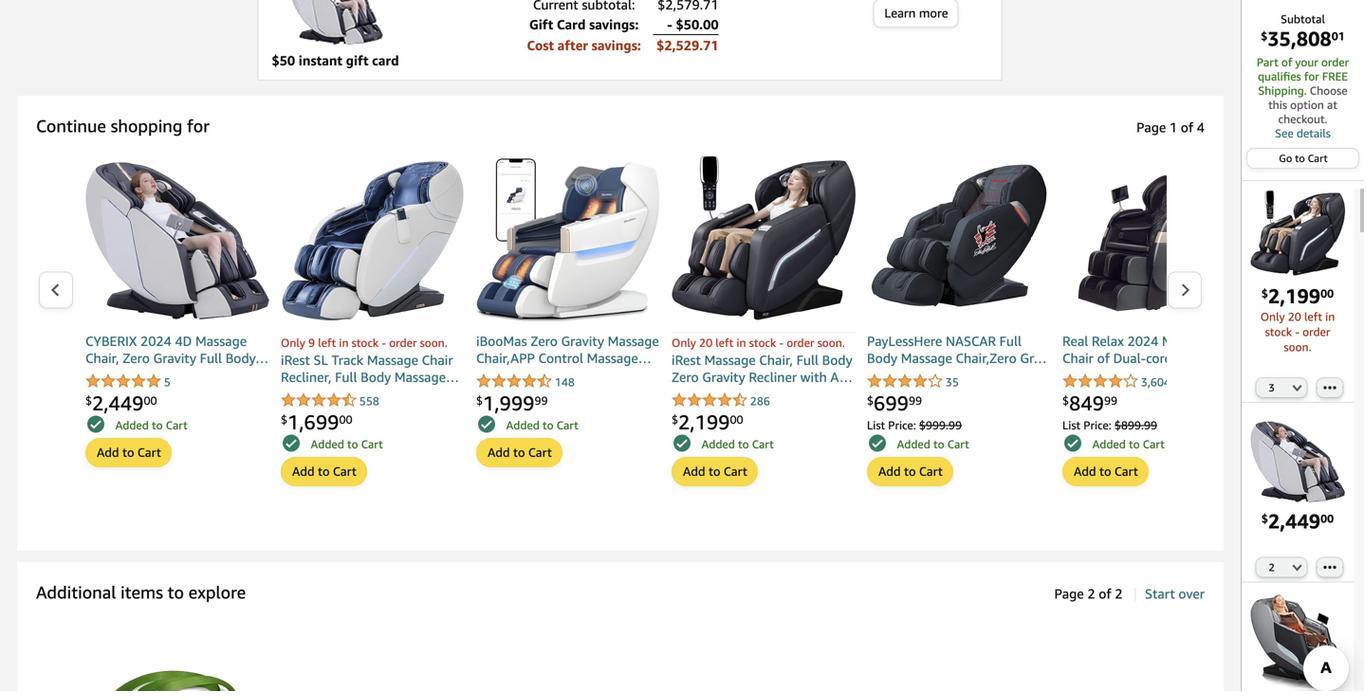 Task type: describe. For each thing, give the bounding box(es) containing it.
$ down 286 link
[[672, 413, 678, 426]]

massage inside paylesshere nascar full body massage chair,zero gr…
[[901, 351, 953, 366]]

stock inside only 20 left in stock - order soon.
[[1265, 325, 1293, 339]]

added down $ 1,699 00
[[311, 438, 344, 451]]

continue
[[36, 116, 106, 136]]

shopping
[[111, 116, 183, 136]]

irest sl track massage chair recliner, full body massage… link
[[281, 352, 465, 389]]

added to cart down $ 1,699 00
[[311, 438, 383, 451]]

286
[[750, 395, 770, 408]]

1,999
[[483, 391, 535, 415]]

chair inside only 9 left in stock - order soon. irest sl track massage chair recliner, full body massage…
[[422, 353, 453, 368]]

after
[[558, 37, 588, 53]]

core
[[1146, 351, 1172, 366]]

start over link
[[1145, 586, 1205, 602]]

added to cart for iboomas zero gravity massage chair,app control massage…
[[506, 419, 579, 432]]

5 link
[[85, 374, 171, 391]]

recliner,
[[281, 370, 332, 385]]

$ down the 5 link
[[85, 394, 92, 407]]

soon. inside only 20 left in stock - order soon.
[[1284, 340, 1312, 354]]

with
[[801, 370, 827, 385]]

list containing 2,449
[[74, 149, 1364, 532]]

chair,zero
[[956, 351, 1017, 366]]

go
[[1279, 152, 1293, 165]]

- for only 20 left in stock - order soon.
[[1296, 325, 1300, 339]]

track,
[[1186, 351, 1222, 366]]

of left start
[[1099, 586, 1112, 602]]

alert image for real relax 2024 massage chair of dual-core s track, f…
[[1065, 435, 1082, 452]]

add for real relax 2024 massage chair of dual-core s track, f…
[[1074, 464, 1096, 479]]

cyberix 2024 4d massage chair, zero gravity full body… link
[[85, 333, 269, 370]]

massage… inside only 9 left in stock - order soon. irest sl track massage chair recliner, full body massage…
[[395, 370, 459, 385]]

real
[[1063, 334, 1089, 349]]

price: for 849
[[1084, 419, 1112, 432]]

$ inside $ 699 99
[[867, 394, 874, 407]]

dual-
[[1114, 351, 1146, 366]]

left inside only 20 left in stock - order soon.
[[1305, 310, 1323, 323]]

page 1 of 4
[[1137, 120, 1205, 135]]

added for paylesshere nascar full body massage chair,zero gr…
[[897, 438, 931, 451]]

- $50.00
[[667, 17, 719, 32]]

qualifies
[[1258, 70, 1302, 83]]

$ inside $ 1,999 99
[[476, 394, 483, 407]]

1
[[1170, 120, 1178, 135]]

dropdown image for 2,449
[[1293, 564, 1302, 572]]

added for iboomas zero gravity massage chair,app control massage…
[[506, 419, 540, 432]]

00 up only 20 left in stock - order soon.
[[1321, 287, 1334, 300]]

full inside only 20 left in stock - order soon. irest massage chair, full body zero gravity recliner with a…
[[797, 353, 819, 368]]

irest massage chair, full body zero gravity recliner with a… link
[[672, 352, 856, 389]]

gift
[[346, 53, 369, 68]]

price: for 699
[[888, 419, 916, 432]]

next image
[[1180, 283, 1191, 298]]

01
[[1332, 29, 1345, 43]]

558 link
[[281, 393, 379, 410]]

card
[[557, 17, 586, 32]]

added down 286 link
[[702, 438, 735, 451]]

nascar
[[946, 334, 996, 349]]

1 horizontal spatial 2,199
[[1269, 284, 1321, 308]]

add to cart submit down $ 1,699 00
[[282, 458, 366, 486]]

add to cart submit for paylesshere nascar full body massage chair,zero gr…
[[868, 458, 953, 486]]

subtotal $ 35,808 01
[[1261, 12, 1345, 50]]

choose this option at checkout. see details
[[1269, 84, 1348, 140]]

148 link
[[476, 374, 575, 391]]

savings: for gift card savings:
[[589, 17, 639, 32]]

left for 1,699
[[318, 336, 336, 350]]

massage inside real relax 2024 massage chair of dual-core s track, f…
[[1162, 334, 1214, 349]]

iboomas zero gravity massage chair,app control massage chair full body with back and calf heating,electric leg extension,sl t image
[[476, 149, 660, 333]]

page for page 1 of 4
[[1137, 120, 1166, 135]]

$50 instant gift card
[[272, 53, 399, 68]]

in for 1,699
[[339, 336, 349, 350]]

instant
[[299, 53, 343, 68]]

body inside only 9 left in stock - order soon. irest sl track massage chair recliner, full body massage…
[[361, 370, 391, 385]]

irest massage chair, full body zero gravity recliner with ai voice control, sl track, bluetooth, yoga stretching, foot rollers, airbags, heating (black) image
[[1250, 189, 1346, 284]]

cost
[[527, 37, 554, 53]]

additional
[[36, 583, 116, 603]]

full inside cyberix 2024 4d massage chair, zero gravity full body…
[[200, 351, 222, 366]]

add to cart submit for real relax 2024 massage chair of dual-core s track, f…
[[1064, 458, 1148, 486]]

details
[[1297, 127, 1331, 140]]

cyberix 2024 4d massage chair, zero gravity full body airbag massage,heating function,thai stretching recliner with longer sl track,electric calfrest extension,ai voice control mt398 (white) image
[[1250, 414, 1346, 510]]

item in your cart image
[[288, 0, 383, 51]]

list for 699
[[867, 419, 885, 432]]

free
[[1323, 70, 1348, 83]]

1 vertical spatial alert image
[[674, 435, 691, 452]]

page for page 2 of 2
[[1055, 586, 1084, 602]]

chair, inside only 20 left in stock - order soon. irest massage chair, full body zero gravity recliner with a…
[[759, 353, 793, 368]]

real relax 2024 massage chair of dual-core s track, full body massage recliner of zero gravity with app control, black and gr image
[[1063, 149, 1247, 333]]

paylesshere nascar full body massage chair,zero gravity electric shiatsu massage chair recliner with heat therapy foot roller image
[[867, 149, 1051, 333]]

real relax 2024 massage chair of dual-core s track, f…
[[1063, 334, 1244, 366]]

35
[[946, 376, 959, 389]]

order inside part of your order qualifies for free shipping.
[[1322, 56, 1349, 69]]

paylesshere nascar full body massage chair,zero gr… link
[[867, 333, 1051, 370]]

only 20 left in stock - order soon. irest massage chair, full body zero gravity recliner with a…
[[672, 336, 853, 385]]

list price: $999.99
[[867, 419, 962, 432]]

add to cart submit down 286 link
[[673, 458, 757, 486]]

35 link
[[867, 374, 959, 391]]

chair inside real relax 2024 massage chair of dual-core s track, f…
[[1063, 351, 1094, 366]]

track
[[332, 353, 364, 368]]

additional items to explore
[[36, 583, 246, 603]]

148
[[555, 376, 575, 389]]

$999.99
[[919, 419, 962, 432]]

$ inside $ 849 99
[[1063, 394, 1069, 407]]

page 2 of 2
[[1055, 586, 1123, 602]]

go to cart link
[[1248, 149, 1359, 168]]

continue shopping for
[[36, 116, 210, 136]]

iboomas zero gravity massage chair,app control massage…
[[476, 334, 659, 366]]

gravity inside only 20 left in stock - order soon. irest massage chair, full body zero gravity recliner with a…
[[702, 370, 746, 385]]

699
[[874, 391, 909, 415]]

3,604 link
[[1063, 374, 1171, 391]]

over
[[1179, 586, 1205, 602]]

3
[[1269, 382, 1275, 394]]

recliner
[[749, 370, 797, 385]]

massage inside only 20 left in stock - order soon. irest massage chair, full body zero gravity recliner with a…
[[705, 353, 756, 368]]

20 for only 20 left in stock - order soon. irest massage chair, full body zero gravity recliner with a…
[[699, 336, 713, 350]]

go to cart
[[1279, 152, 1328, 165]]

more
[[919, 6, 948, 20]]

gr…
[[1020, 351, 1047, 366]]

chair, inside cyberix 2024 4d massage chair, zero gravity full body…
[[85, 351, 119, 366]]

add to cart submit for iboomas zero gravity massage chair,app control massage…
[[477, 439, 562, 467]]

add to cart for cyberix 2024 4d massage chair, zero gravity full body…
[[97, 445, 161, 460]]

previous image
[[50, 283, 61, 298]]

massage inside only 9 left in stock - order soon. irest sl track massage chair recliner, full body massage…
[[367, 353, 418, 368]]

added for cyberix 2024 4d massage chair, zero gravity full body…
[[115, 419, 149, 432]]

a…
[[831, 370, 853, 385]]

order for only 20 left in stock - order soon. irest massage chair, full body zero gravity recliner with a…
[[787, 336, 815, 350]]

00 down 'cyberix 2024 4d massage chair, zero gravity full body airbag massage,heating function,thai stretching recliner with longer sl track,electric calfrest extension,ai voice control mt398 (white)' image
[[1321, 512, 1334, 526]]

00 inside $ 1,699 00
[[339, 413, 353, 426]]

only for 2,199
[[672, 336, 696, 350]]

petsafe nylon dog leash - strong, durable, traditional style leash with easy to use bolt snap - 1 in. x 6 ft., apple green image
[[71, 616, 255, 692]]

items
[[121, 583, 163, 603]]

card
[[372, 53, 399, 68]]

iboomas
[[476, 334, 527, 349]]

of inside real relax 2024 massage chair of dual-core s track, f…
[[1097, 351, 1110, 366]]

4
[[1197, 120, 1205, 135]]

soon. for 2,199
[[818, 336, 845, 350]]

$ 849 99
[[1063, 391, 1118, 415]]

$ up only 20 left in stock - order soon.
[[1262, 287, 1269, 300]]

paylesshere nascar full body massage chair,zero gr…
[[867, 334, 1047, 366]]

full inside only 9 left in stock - order soon. irest sl track massage chair recliner, full body massage…
[[335, 370, 357, 385]]

2 horizontal spatial 2
[[1269, 562, 1275, 574]]

this
[[1269, 98, 1288, 111]]

99 for 1,999
[[535, 394, 548, 407]]

paylesshere
[[867, 334, 943, 349]]

1 horizontal spatial $ 2,199 00
[[1262, 284, 1334, 308]]

subtotal
[[1281, 12, 1325, 26]]



Task type: vqa. For each thing, say whether or not it's contained in the screenshot.
CYBERIX 2024 4D Massage Chair, Zero Gravity Full Body…'s Add to Cart
yes



Task type: locate. For each thing, give the bounding box(es) containing it.
2 list from the left
[[1063, 419, 1081, 432]]

price: down $ 849 99
[[1084, 419, 1112, 432]]

added to cart down 5
[[115, 419, 188, 432]]

chair
[[1063, 351, 1094, 366], [422, 353, 453, 368]]

1 horizontal spatial soon.
[[818, 336, 845, 350]]

2 horizontal spatial 99
[[1104, 394, 1118, 407]]

2 dropdown image from the top
[[1293, 564, 1302, 572]]

irest for 2,199
[[672, 353, 701, 368]]

- inside only 9 left in stock - order soon. irest sl track massage chair recliner, full body massage…
[[382, 336, 386, 350]]

1 horizontal spatial in
[[737, 336, 746, 350]]

1 horizontal spatial $ 2,449 00
[[1262, 510, 1334, 533]]

stock up the track
[[352, 336, 379, 350]]

option
[[1291, 98, 1324, 111]]

1 99 from the left
[[535, 394, 548, 407]]

stock up the irest massage chair, full body zero gravity recliner with a… link on the bottom
[[749, 336, 776, 350]]

add to cart down 286 link
[[683, 464, 748, 479]]

0 horizontal spatial in
[[339, 336, 349, 350]]

1 horizontal spatial gravity
[[561, 334, 604, 349]]

irest for 1,699
[[281, 353, 310, 368]]

relax
[[1092, 334, 1124, 349]]

286 link
[[672, 393, 770, 410]]

see details link
[[1252, 126, 1355, 140]]

1 horizontal spatial stock
[[749, 336, 776, 350]]

left right 9
[[318, 336, 336, 350]]

- for only 20 left in stock - order soon. irest massage chair, full body zero gravity recliner with a…
[[779, 336, 784, 350]]

chair, up recliner
[[759, 353, 793, 368]]

stock for 1,699
[[352, 336, 379, 350]]

0 horizontal spatial list
[[867, 419, 885, 432]]

99 down 35 link
[[909, 394, 922, 407]]

$ up list price: $899.99
[[1063, 394, 1069, 407]]

$ 2,199 00 down 286 link
[[672, 410, 743, 434]]

list
[[74, 149, 1364, 532]]

1 2024 from the left
[[140, 334, 172, 349]]

0 horizontal spatial irest
[[281, 353, 310, 368]]

1 horizontal spatial 20
[[1288, 310, 1302, 323]]

irest up 286 link
[[672, 353, 701, 368]]

1 vertical spatial zero
[[123, 351, 150, 366]]

add down list price: $999.99
[[879, 464, 901, 479]]

add to cart
[[97, 445, 161, 460], [488, 445, 552, 460], [292, 464, 357, 479], [683, 464, 748, 479], [879, 464, 943, 479], [1074, 464, 1139, 479]]

part of your order qualifies for free shipping.
[[1257, 56, 1349, 97]]

0 horizontal spatial chair
[[422, 353, 453, 368]]

added to cart down $899.99
[[1093, 438, 1165, 451]]

only up 3
[[1261, 310, 1285, 323]]

1 horizontal spatial price:
[[1084, 419, 1112, 432]]

body up 558
[[361, 370, 391, 385]]

0 vertical spatial gravity
[[561, 334, 604, 349]]

1 list from the left
[[867, 419, 885, 432]]

1 price: from the left
[[888, 419, 916, 432]]

sl
[[314, 353, 328, 368]]

00 down the 5 link
[[144, 394, 157, 407]]

soon. up a…
[[818, 336, 845, 350]]

gravity up 286 link
[[702, 370, 746, 385]]

0 horizontal spatial 99
[[535, 394, 548, 407]]

dropdown image
[[1293, 384, 1302, 392], [1293, 564, 1302, 572]]

gift card savings:
[[529, 17, 639, 32]]

left
[[1305, 310, 1323, 323], [318, 336, 336, 350], [716, 336, 734, 350]]

35,808
[[1268, 27, 1332, 50]]

only up 286 link
[[672, 336, 696, 350]]

mazzup massage chair full body: full body massage chair with wireless charging, bluetooth, airbag, foot roller, zero gravity sl track 3d massage chair mu411 (grey) image
[[1250, 595, 1346, 690]]

20 up 286 link
[[699, 336, 713, 350]]

massage… inside iboomas zero gravity massage chair,app control massage…
[[587, 351, 652, 366]]

massage inside cyberix 2024 4d massage chair, zero gravity full body…
[[195, 334, 247, 349]]

0 vertical spatial 2,449
[[92, 391, 144, 415]]

left down irest massage chair, full body zero gravity recliner with ai voice control, sl track, bluetooth, yoga stretching, foot rollers, airbags, heating (black) image in the top right of the page
[[1305, 310, 1323, 323]]

0 horizontal spatial 2024
[[140, 334, 172, 349]]

1 vertical spatial savings:
[[592, 37, 641, 53]]

add to cart for paylesshere nascar full body massage chair,zero gr…
[[879, 464, 943, 479]]

$
[[1261, 29, 1268, 43], [1262, 287, 1269, 300], [85, 394, 92, 407], [476, 394, 483, 407], [867, 394, 874, 407], [1063, 394, 1069, 407], [281, 413, 288, 426], [672, 413, 678, 426], [1262, 512, 1269, 526]]

of down relax
[[1097, 351, 1110, 366]]

1 horizontal spatial massage…
[[587, 351, 652, 366]]

0 vertical spatial 2,199
[[1269, 284, 1321, 308]]

- for only 9 left in stock - order soon. irest sl track massage chair recliner, full body massage…
[[382, 336, 386, 350]]

order inside only 20 left in stock - order soon.
[[1303, 325, 1331, 339]]

stock up 3
[[1265, 325, 1293, 339]]

add to cart for real relax 2024 massage chair of dual-core s track, f…
[[1074, 464, 1139, 479]]

zero up control
[[531, 334, 558, 349]]

cart
[[1308, 152, 1328, 165], [166, 419, 188, 432], [557, 419, 579, 432], [361, 438, 383, 451], [752, 438, 774, 451], [948, 438, 969, 451], [1143, 438, 1165, 451], [137, 445, 161, 460], [528, 445, 552, 460], [333, 464, 357, 479], [724, 464, 748, 479], [919, 464, 943, 479], [1115, 464, 1139, 479]]

explore
[[189, 583, 246, 603]]

savings:
[[589, 17, 639, 32], [592, 37, 641, 53]]

1 vertical spatial gravity
[[153, 351, 196, 366]]

price: down $ 699 99
[[888, 419, 916, 432]]

only left 9
[[281, 336, 305, 350]]

left up the irest massage chair, full body zero gravity recliner with a… link on the bottom
[[716, 336, 734, 350]]

only 9 left in stock - order soon. irest sl track massage chair recliner, full body massage…
[[281, 336, 459, 385]]

irest up the recliner,
[[281, 353, 310, 368]]

in
[[1326, 310, 1335, 323], [339, 336, 349, 350], [737, 336, 746, 350]]

0 horizontal spatial stock
[[352, 336, 379, 350]]

savings: down gift card savings:
[[592, 37, 641, 53]]

2024 up dual-
[[1128, 334, 1159, 349]]

add to cart down list price: $899.99
[[1074, 464, 1139, 479]]

$ 2,199 00 up only 20 left in stock - order soon.
[[1262, 284, 1334, 308]]

$50.00
[[676, 17, 719, 32]]

$ 699 99
[[867, 391, 922, 415]]

body…
[[226, 351, 269, 366]]

1 vertical spatial massage…
[[395, 370, 459, 385]]

99 inside $ 699 99
[[909, 394, 922, 407]]

$ down the recliner,
[[281, 413, 288, 426]]

1 vertical spatial 20
[[699, 336, 713, 350]]

0 vertical spatial for
[[1305, 70, 1320, 83]]

irest inside only 9 left in stock - order soon. irest sl track massage chair recliner, full body massage…
[[281, 353, 310, 368]]

add down 1,999
[[488, 445, 510, 460]]

added to cart for paylesshere nascar full body massage chair,zero gr…
[[897, 438, 969, 451]]

add down 286 link
[[683, 464, 706, 479]]

1 irest from the left
[[281, 353, 310, 368]]

1 horizontal spatial zero
[[531, 334, 558, 349]]

add down 1,699
[[292, 464, 315, 479]]

1 vertical spatial 2,449
[[1269, 510, 1321, 533]]

1 horizontal spatial for
[[1305, 70, 1320, 83]]

add to cart submit for cyberix 2024 4d massage chair, zero gravity full body…
[[86, 439, 171, 467]]

stock inside only 20 left in stock - order soon. irest massage chair, full body zero gravity recliner with a…
[[749, 336, 776, 350]]

20
[[1288, 310, 1302, 323], [699, 336, 713, 350]]

2 horizontal spatial zero
[[672, 370, 699, 385]]

added to cart for cyberix 2024 4d massage chair, zero gravity full body…
[[115, 419, 188, 432]]

full up with
[[797, 353, 819, 368]]

order inside only 20 left in stock - order soon. irest massage chair, full body zero gravity recliner with a…
[[787, 336, 815, 350]]

added for real relax 2024 massage chair of dual-core s track, f…
[[1093, 438, 1126, 451]]

1 horizontal spatial 99
[[909, 394, 922, 407]]

0 horizontal spatial left
[[318, 336, 336, 350]]

1 vertical spatial $ 2,449 00
[[1262, 510, 1334, 533]]

2 vertical spatial zero
[[672, 370, 699, 385]]

for down your
[[1305, 70, 1320, 83]]

$ 2,449 00
[[85, 391, 157, 415], [1262, 510, 1334, 533]]

see
[[1275, 127, 1294, 140]]

start over
[[1145, 586, 1205, 602]]

gravity down "4d"
[[153, 351, 196, 366]]

added down $ 1,999 99
[[506, 419, 540, 432]]

99 down 3,604 link
[[1104, 394, 1118, 407]]

alert image down the 5 link
[[87, 416, 104, 433]]

2 horizontal spatial gravity
[[702, 370, 746, 385]]

control
[[539, 351, 584, 366]]

of inside part of your order qualifies for free shipping.
[[1282, 56, 1293, 69]]

price:
[[888, 419, 916, 432], [1084, 419, 1112, 432]]

chair left chair,app
[[422, 353, 453, 368]]

20 inside only 20 left in stock - order soon.
[[1288, 310, 1302, 323]]

Add to Cart submit
[[86, 439, 171, 467], [477, 439, 562, 467], [282, 458, 366, 486], [673, 458, 757, 486], [868, 458, 953, 486], [1064, 458, 1148, 486]]

start
[[1145, 586, 1175, 602]]

0 horizontal spatial 20
[[699, 336, 713, 350]]

-
[[667, 17, 673, 32], [1296, 325, 1300, 339], [382, 336, 386, 350], [779, 336, 784, 350]]

only inside only 9 left in stock - order soon. irest sl track massage chair recliner, full body massage…
[[281, 336, 305, 350]]

alert image
[[87, 416, 104, 433], [674, 435, 691, 452]]

2 horizontal spatial stock
[[1265, 325, 1293, 339]]

of up qualifies
[[1282, 56, 1293, 69]]

2 irest from the left
[[672, 353, 701, 368]]

2,199 inside list
[[678, 410, 730, 434]]

2,199
[[1269, 284, 1321, 308], [678, 410, 730, 434]]

added to cart for real relax 2024 massage chair of dual-core s track, f…
[[1093, 438, 1165, 451]]

2,449 inside list
[[92, 391, 144, 415]]

- inside only 20 left in stock - order soon. irest massage chair, full body zero gravity recliner with a…
[[779, 336, 784, 350]]

0 vertical spatial 20
[[1288, 310, 1302, 323]]

full down the track
[[335, 370, 357, 385]]

learn
[[885, 6, 916, 20]]

body down 'paylesshere'
[[867, 351, 898, 366]]

zero up the 5 link
[[123, 351, 150, 366]]

massage…
[[587, 351, 652, 366], [395, 370, 459, 385]]

00 down 286 link
[[730, 413, 743, 426]]

3,604
[[1141, 376, 1171, 389]]

shipping.
[[1259, 84, 1307, 97]]

full up gr…
[[1000, 334, 1022, 349]]

left inside only 20 left in stock - order soon. irest massage chair, full body zero gravity recliner with a…
[[716, 336, 734, 350]]

$ 2,199 00
[[1262, 284, 1334, 308], [672, 410, 743, 434]]

$ down 148 link
[[476, 394, 483, 407]]

99 for 849
[[1104, 394, 1118, 407]]

0 horizontal spatial 2
[[1088, 586, 1096, 602]]

in down irest massage chair, full body zero gravity recliner with ai voice control, sl track, bluetooth, yoga stretching, foot rollers, airbags, heating (black) image in the top right of the page
[[1326, 310, 1335, 323]]

00 down 558 link
[[339, 413, 353, 426]]

left inside only 9 left in stock - order soon. irest sl track massage chair recliner, full body massage…
[[318, 336, 336, 350]]

99 for 699
[[909, 394, 922, 407]]

learn more
[[885, 6, 948, 20]]

1 horizontal spatial chair,
[[759, 353, 793, 368]]

0 horizontal spatial only
[[281, 336, 305, 350]]

0 horizontal spatial $ 2,199 00
[[672, 410, 743, 434]]

0 horizontal spatial 2,449
[[92, 391, 144, 415]]

0 horizontal spatial soon.
[[420, 336, 448, 350]]

body
[[867, 351, 898, 366], [822, 353, 853, 368], [361, 370, 391, 385]]

0 horizontal spatial for
[[187, 116, 210, 136]]

irest sl track massage chair recliner, full body massage chair with zero gravity, bluetooth speaker, airbags, heating, and fo image
[[281, 149, 465, 333]]

$ down 35 link
[[867, 394, 874, 407]]

1 horizontal spatial left
[[716, 336, 734, 350]]

0 horizontal spatial body
[[361, 370, 391, 385]]

$ down 'cyberix 2024 4d massage chair, zero gravity full body airbag massage,heating function,thai stretching recliner with longer sl track,electric calfrest extension,ai voice control mt398 (white)' image
[[1262, 512, 1269, 526]]

zero up 286 link
[[672, 370, 699, 385]]

body inside paylesshere nascar full body massage chair,zero gr…
[[867, 351, 898, 366]]

add to cart submit down list price: $999.99
[[868, 458, 953, 486]]

full inside paylesshere nascar full body massage chair,zero gr…
[[1000, 334, 1022, 349]]

20 for only 20 left in stock - order soon.
[[1288, 310, 1302, 323]]

99 inside $ 1,999 99
[[535, 394, 548, 407]]

alert image down list price: $899.99
[[1065, 435, 1082, 452]]

20 down irest massage chair, full body zero gravity recliner with ai voice control, sl track, bluetooth, yoga stretching, foot rollers, airbags, heating (black) image in the top right of the page
[[1288, 310, 1302, 323]]

only
[[1261, 310, 1285, 323], [281, 336, 305, 350], [672, 336, 696, 350]]

page left 1
[[1137, 120, 1166, 135]]

list down "699"
[[867, 419, 885, 432]]

0 horizontal spatial chair,
[[85, 351, 119, 366]]

849
[[1069, 391, 1104, 415]]

alert image down 1,699
[[283, 435, 300, 452]]

1 vertical spatial $ 2,199 00
[[672, 410, 743, 434]]

2 2024 from the left
[[1128, 334, 1159, 349]]

gravity
[[561, 334, 604, 349], [153, 351, 196, 366], [702, 370, 746, 385]]

order inside only 9 left in stock - order soon. irest sl track massage chair recliner, full body massage…
[[389, 336, 417, 350]]

$ 2,449 00 inside list
[[85, 391, 157, 415]]

checkout.
[[1279, 112, 1328, 126]]

dropdown image for 2,199
[[1293, 384, 1302, 392]]

1 horizontal spatial only
[[672, 336, 696, 350]]

in inside only 9 left in stock - order soon. irest sl track massage chair recliner, full body massage…
[[339, 336, 349, 350]]

added to cart down $ 1,999 99
[[506, 419, 579, 432]]

add to cart submit down the 5 link
[[86, 439, 171, 467]]

body inside only 20 left in stock - order soon. irest massage chair, full body zero gravity recliner with a…
[[822, 353, 853, 368]]

1 horizontal spatial page
[[1137, 120, 1166, 135]]

zero inside iboomas zero gravity massage chair,app control massage…
[[531, 334, 558, 349]]

added down the 5 link
[[115, 419, 149, 432]]

1 horizontal spatial chair
[[1063, 351, 1094, 366]]

1,699
[[288, 410, 339, 434]]

2 99 from the left
[[909, 394, 922, 407]]

soon. inside only 20 left in stock - order soon. irest massage chair, full body zero gravity recliner with a…
[[818, 336, 845, 350]]

alert image down 286 link
[[674, 435, 691, 452]]

order for only 20 left in stock - order soon.
[[1303, 325, 1331, 339]]

for
[[1305, 70, 1320, 83], [187, 116, 210, 136]]

full left body…
[[200, 351, 222, 366]]

99 inside $ 849 99
[[1104, 394, 1118, 407]]

0 horizontal spatial page
[[1055, 586, 1084, 602]]

1 vertical spatial 2,199
[[678, 410, 730, 434]]

1 horizontal spatial alert image
[[674, 435, 691, 452]]

in inside only 20 left in stock - order soon. irest massage chair, full body zero gravity recliner with a…
[[737, 336, 746, 350]]

of left 4
[[1181, 120, 1194, 135]]

2024 left "4d"
[[140, 334, 172, 349]]

0 horizontal spatial massage…
[[395, 370, 459, 385]]

$ up the part
[[1261, 29, 1268, 43]]

2 horizontal spatial soon.
[[1284, 340, 1312, 354]]

2 vertical spatial gravity
[[702, 370, 746, 385]]

add for iboomas zero gravity massage chair,app control massage…
[[488, 445, 510, 460]]

soon.
[[420, 336, 448, 350], [818, 336, 845, 350], [1284, 340, 1312, 354]]

0 horizontal spatial gravity
[[153, 351, 196, 366]]

0 horizontal spatial zero
[[123, 351, 150, 366]]

2 price: from the left
[[1084, 419, 1112, 432]]

in inside only 20 left in stock - order soon.
[[1326, 310, 1335, 323]]

in up the track
[[339, 336, 349, 350]]

2 horizontal spatial body
[[867, 351, 898, 366]]

1 dropdown image from the top
[[1293, 384, 1302, 392]]

2,199 down 286 link
[[678, 410, 730, 434]]

f…
[[1225, 351, 1244, 366]]

irest
[[281, 353, 310, 368], [672, 353, 701, 368]]

only inside only 20 left in stock - order soon. irest massage chair, full body zero gravity recliner with a…
[[672, 336, 696, 350]]

dropdown image right 3
[[1293, 384, 1302, 392]]

add to cart submit down $ 1,999 99
[[477, 439, 562, 467]]

$50
[[272, 53, 295, 68]]

0 horizontal spatial $ 2,449 00
[[85, 391, 157, 415]]

list down 849
[[1063, 419, 1081, 432]]

3 99 from the left
[[1104, 394, 1118, 407]]

cyberix
[[85, 334, 137, 349]]

$2,529.71
[[657, 37, 719, 53]]

$ 1,699 00
[[281, 410, 353, 434]]

alert image for paylesshere nascar full body massage chair,zero gr…
[[869, 435, 886, 452]]

for right shopping
[[187, 116, 210, 136]]

added
[[115, 419, 149, 432], [506, 419, 540, 432], [311, 438, 344, 451], [702, 438, 735, 451], [897, 438, 931, 451], [1093, 438, 1126, 451]]

stock inside only 9 left in stock - order soon. irest sl track massage chair recliner, full body massage…
[[352, 336, 379, 350]]

part
[[1257, 56, 1279, 69]]

added down list price: $899.99
[[1093, 438, 1126, 451]]

add down list price: $899.99
[[1074, 464, 1096, 479]]

1 horizontal spatial 2
[[1115, 586, 1123, 602]]

add to cart for iboomas zero gravity massage chair,app control massage…
[[488, 445, 552, 460]]

only for 1,699
[[281, 336, 305, 350]]

0 vertical spatial zero
[[531, 334, 558, 349]]

99 down 148 link
[[535, 394, 548, 407]]

- inside only 20 left in stock - order soon.
[[1296, 325, 1300, 339]]

2 horizontal spatial left
[[1305, 310, 1323, 323]]

gravity inside cyberix 2024 4d massage chair, zero gravity full body…
[[153, 351, 196, 366]]

soon. up irest sl track massage chair recliner, full body massage… link
[[420, 336, 448, 350]]

1 vertical spatial page
[[1055, 586, 1084, 602]]

2 horizontal spatial in
[[1326, 310, 1335, 323]]

gravity inside iboomas zero gravity massage chair,app control massage…
[[561, 334, 604, 349]]

alert image
[[478, 416, 495, 433], [283, 435, 300, 452], [869, 435, 886, 452], [1065, 435, 1082, 452]]

0 horizontal spatial alert image
[[87, 416, 104, 433]]

20 inside only 20 left in stock - order soon. irest massage chair, full body zero gravity recliner with a…
[[699, 336, 713, 350]]

learn more button
[[874, 0, 958, 27]]

alert image down list price: $999.99
[[869, 435, 886, 452]]

cyberix 2024 4d massage chair, zero gravity full body…
[[85, 334, 269, 366]]

cyberix 2024 4d massage chair, zero gravity full body airbag massage,heating function,thai stretching recliner with longer sl image
[[85, 149, 269, 333]]

dropdown image up mazzup massage chair full body: full body massage chair with wireless charging, bluetooth, airbag, foot roller, zero gravity sl track 3d massage chair mu411 (grey) 'image'
[[1293, 564, 1302, 572]]

2,199 up only 20 left in stock - order soon.
[[1269, 284, 1321, 308]]

add to cart down the 5 link
[[97, 445, 161, 460]]

2
[[1269, 562, 1275, 574], [1088, 586, 1096, 602], [1115, 586, 1123, 602]]

0 horizontal spatial 2,199
[[678, 410, 730, 434]]

2024 inside cyberix 2024 4d massage chair, zero gravity full body…
[[140, 334, 172, 349]]

0 vertical spatial $ 2,199 00
[[1262, 284, 1334, 308]]

1 horizontal spatial body
[[822, 353, 853, 368]]

2 horizontal spatial only
[[1261, 310, 1285, 323]]

1 vertical spatial dropdown image
[[1293, 564, 1302, 572]]

irest inside only 20 left in stock - order soon. irest massage chair, full body zero gravity recliner with a…
[[672, 353, 701, 368]]

zero
[[531, 334, 558, 349], [123, 351, 150, 366], [672, 370, 699, 385]]

0 vertical spatial dropdown image
[[1293, 384, 1302, 392]]

only 20 left in stock - order soon.
[[1261, 310, 1335, 354]]

1 horizontal spatial 2024
[[1128, 334, 1159, 349]]

2024
[[140, 334, 172, 349], [1128, 334, 1159, 349]]

real relax 2024 massage chair of dual-core s track, f… link
[[1063, 333, 1247, 370]]

1 horizontal spatial 2,449
[[1269, 510, 1321, 533]]

add down the 5 link
[[97, 445, 119, 460]]

savings: for cost after savings:
[[592, 37, 641, 53]]

$ 1,999 99
[[476, 391, 548, 415]]

1 vertical spatial for
[[187, 116, 210, 136]]

in up the irest massage chair, full body zero gravity recliner with a… link on the bottom
[[737, 336, 746, 350]]

order for only 9 left in stock - order soon. irest sl track massage chair recliner, full body massage…
[[389, 336, 417, 350]]

zero inside cyberix 2024 4d massage chair, zero gravity full body…
[[123, 351, 150, 366]]

in for 2,199
[[737, 336, 746, 350]]

$ inside $ 1,699 00
[[281, 413, 288, 426]]

added to cart down 286 link
[[702, 438, 774, 451]]

for inside part of your order qualifies for free shipping.
[[1305, 70, 1320, 83]]

zero inside only 20 left in stock - order soon. irest massage chair, full body zero gravity recliner with a…
[[672, 370, 699, 385]]

soon. inside only 9 left in stock - order soon. irest sl track massage chair recliner, full body massage…
[[420, 336, 448, 350]]

chair,app
[[476, 351, 535, 366]]

$ inside "subtotal $ 35,808 01"
[[1261, 29, 1268, 43]]

add to cart down list price: $999.99
[[879, 464, 943, 479]]

0 vertical spatial page
[[1137, 120, 1166, 135]]

1 horizontal spatial irest
[[672, 353, 701, 368]]

alert image down 1,999
[[478, 416, 495, 433]]

left for 2,199
[[716, 336, 734, 350]]

soon. for 1,699
[[420, 336, 448, 350]]

0 vertical spatial massage…
[[587, 351, 652, 366]]

added down list price: $999.99
[[897, 438, 931, 451]]

9
[[308, 336, 315, 350]]

body up a…
[[822, 353, 853, 368]]

0 vertical spatial $ 2,449 00
[[85, 391, 157, 415]]

add for cyberix 2024 4d massage chair, zero gravity full body…
[[97, 445, 119, 460]]

0 vertical spatial savings:
[[589, 17, 639, 32]]

only inside only 20 left in stock - order soon.
[[1261, 310, 1285, 323]]

added to cart down $999.99
[[897, 438, 969, 451]]

add to cart down $ 1,699 00
[[292, 464, 357, 479]]

1 horizontal spatial list
[[1063, 419, 1081, 432]]

stock for 2,199
[[749, 336, 776, 350]]

2024 inside real relax 2024 massage chair of dual-core s track, f…
[[1128, 334, 1159, 349]]

chair, down cyberix at the left of page
[[85, 351, 119, 366]]

stock
[[1265, 325, 1293, 339], [352, 336, 379, 350], [749, 336, 776, 350]]

0 vertical spatial alert image
[[87, 416, 104, 433]]

4d
[[175, 334, 192, 349]]

list for 849
[[1063, 419, 1081, 432]]

0 horizontal spatial price:
[[888, 419, 916, 432]]

full
[[1000, 334, 1022, 349], [200, 351, 222, 366], [797, 353, 819, 368], [335, 370, 357, 385]]

irest massage chair, full body zero gravity recliner with ai voice control, sl track, bluetooth, yoga stretching, foot roller image
[[672, 149, 856, 333]]

$899.99
[[1115, 419, 1158, 432]]

of
[[1282, 56, 1293, 69], [1181, 120, 1194, 135], [1097, 351, 1110, 366], [1099, 586, 1112, 602]]

massage inside iboomas zero gravity massage chair,app control massage…
[[608, 334, 659, 349]]

add for paylesshere nascar full body massage chair,zero gr…
[[879, 464, 901, 479]]

order
[[1322, 56, 1349, 69], [1303, 325, 1331, 339], [389, 336, 417, 350], [787, 336, 815, 350]]

alert image for iboomas zero gravity massage chair,app control massage…
[[478, 416, 495, 433]]

gift
[[529, 17, 553, 32]]

558
[[359, 395, 379, 408]]



